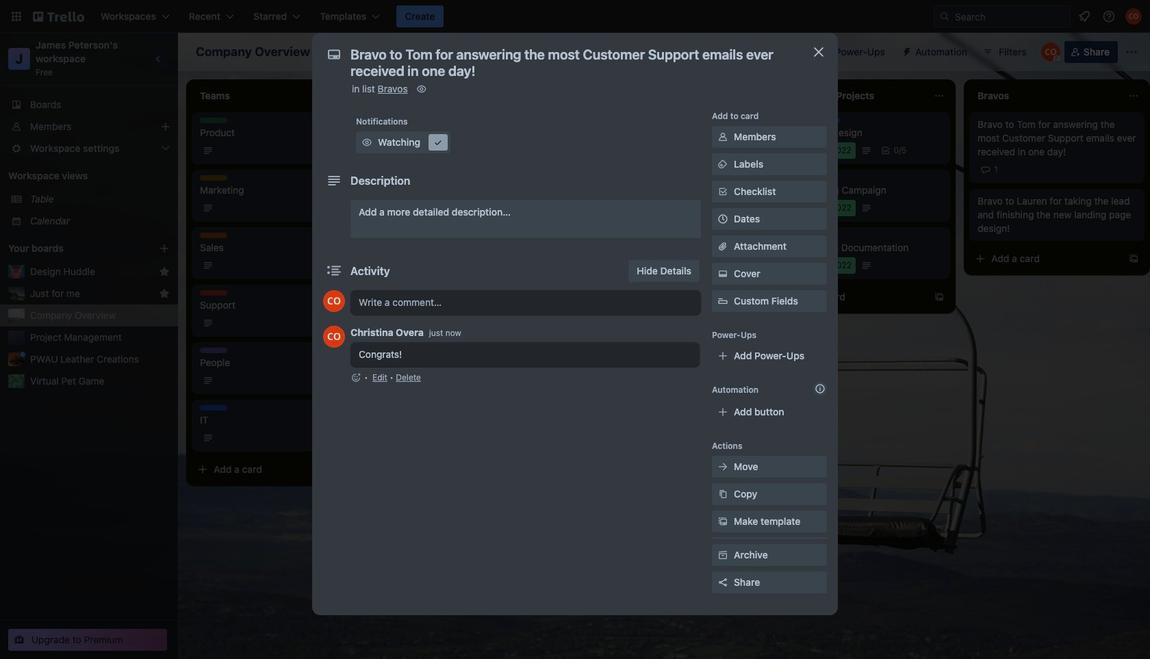 Task type: vqa. For each thing, say whether or not it's contained in the screenshot.
the Oranges within the Ruby Oranges Free
no



Task type: describe. For each thing, give the bounding box(es) containing it.
1 horizontal spatial create from template… image
[[1129, 253, 1140, 264]]

Board name text field
[[189, 41, 317, 63]]

sm image
[[717, 267, 730, 281]]

1 vertical spatial color: blue, title: "it" element
[[200, 406, 227, 411]]

create from template… image
[[740, 292, 751, 303]]

1 starred icon image from the top
[[159, 266, 170, 277]]

star or unstar board image
[[325, 47, 336, 58]]

add board image
[[159, 243, 170, 254]]

your boards with 6 items element
[[8, 240, 138, 257]]

1 vertical spatial create from template… image
[[934, 292, 945, 303]]

Write a comment text field
[[351, 290, 701, 315]]

Search field
[[951, 7, 1071, 26]]

search image
[[940, 11, 951, 22]]

0 horizontal spatial color: red, title: "support" element
[[200, 290, 227, 296]]

0 vertical spatial color: blue, title: "it" element
[[814, 118, 841, 123]]

2 starred icon image from the top
[[159, 288, 170, 299]]

1 color: green, title: "product" element from the left
[[200, 118, 227, 123]]

primary element
[[0, 0, 1151, 33]]

0 vertical spatial color: red, title: "support" element
[[784, 233, 811, 238]]



Task type: locate. For each thing, give the bounding box(es) containing it.
create from template… image
[[1129, 253, 1140, 264], [934, 292, 945, 303]]

color: green, title: "product" element
[[200, 118, 227, 123], [784, 118, 811, 123]]

2 color: green, title: "product" element from the left
[[784, 118, 811, 123]]

0 horizontal spatial create from template… image
[[934, 292, 945, 303]]

workspace navigation collapse icon image
[[149, 49, 169, 69]]

0 vertical spatial starred icon image
[[159, 266, 170, 277]]

None text field
[[344, 42, 796, 84]]

None checkbox
[[784, 142, 856, 159], [589, 200, 660, 216], [784, 200, 856, 216], [589, 258, 662, 274], [784, 142, 856, 159], [589, 200, 660, 216], [784, 200, 856, 216], [589, 258, 662, 274]]

customize views image
[[527, 45, 541, 59]]

starred icon image
[[159, 266, 170, 277], [159, 288, 170, 299]]

1 horizontal spatial color: green, title: "product" element
[[784, 118, 811, 123]]

1 vertical spatial starred icon image
[[159, 288, 170, 299]]

1 horizontal spatial color: red, title: "support" element
[[784, 233, 811, 238]]

0 notifications image
[[1077, 8, 1093, 25]]

1 horizontal spatial color: blue, title: "it" element
[[814, 118, 841, 123]]

1 vertical spatial color: red, title: "support" element
[[200, 290, 227, 296]]

close dialog image
[[811, 44, 827, 60]]

sm image
[[415, 82, 429, 96], [717, 130, 730, 144], [360, 136, 374, 149], [432, 136, 445, 149], [717, 158, 730, 171], [717, 460, 730, 474], [717, 488, 730, 501], [717, 515, 730, 529], [717, 549, 730, 562]]

None checkbox
[[784, 258, 856, 274]]

color: yellow, title: "marketing" element
[[395, 118, 422, 123], [200, 175, 227, 181], [784, 175, 811, 181], [589, 233, 617, 238]]

add reaction image
[[351, 371, 362, 385]]

color: orange, title: "sales" element
[[200, 233, 227, 238]]

show menu image
[[1125, 45, 1139, 59]]

color: red, title: "support" element
[[784, 233, 811, 238], [200, 290, 227, 296]]

0 horizontal spatial color: blue, title: "it" element
[[200, 406, 227, 411]]

christina overa (christinaovera) image
[[1126, 8, 1143, 25], [1042, 42, 1061, 62], [323, 290, 345, 312], [323, 326, 345, 348]]

0 horizontal spatial color: green, title: "product" element
[[200, 118, 227, 123]]

color: purple, title: "people" element
[[200, 348, 227, 353]]

color: blue, title: "it" element
[[814, 118, 841, 123], [200, 406, 227, 411]]

0 vertical spatial create from template… image
[[1129, 253, 1140, 264]]

open information menu image
[[1103, 10, 1117, 23]]



